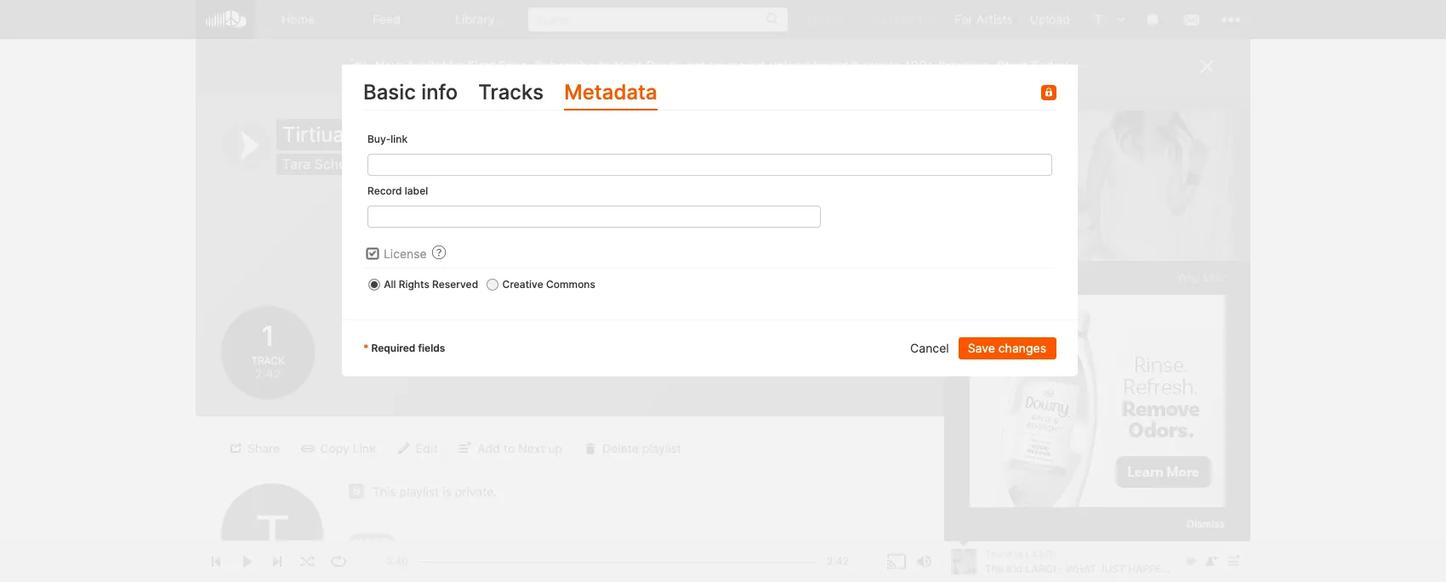 Task type: locate. For each thing, give the bounding box(es) containing it.
for artists link
[[947, 0, 1022, 38]]

0 horizontal spatial cookie
[[1054, 556, 1088, 568]]

subscribe
[[534, 58, 595, 74]]

1 try from the left
[[805, 12, 823, 26]]

cookie
[[1054, 556, 1088, 568], [1131, 556, 1165, 568]]

now available: first fans. subscribe to next pro to get your next upload heard by up to 100+ listeners. start today
[[375, 58, 1068, 74]]

0 horizontal spatial try
[[805, 12, 823, 26]]

next
[[889, 12, 916, 26], [614, 58, 643, 74]]

pro left get
[[646, 58, 666, 74]]

library link
[[431, 0, 520, 39]]

playlist inside button
[[642, 441, 682, 456]]

home
[[282, 12, 315, 26]]

0 horizontal spatial pro
[[646, 58, 666, 74]]

all
[[384, 278, 396, 291]]

edit
[[416, 441, 438, 456]]

1 to from the left
[[598, 58, 611, 74]]

0 horizontal spatial tara schultz's avatar element
[[221, 484, 323, 583]]

try inside 'link'
[[805, 12, 823, 26]]

share
[[248, 441, 280, 456]]

upload left image
[[1058, 352, 1098, 367]]

2:42
[[255, 367, 281, 381]]

to right up
[[889, 58, 901, 74]]

edit button
[[390, 438, 448, 460]]

buy-link
[[368, 133, 408, 146]]

tara schultz link
[[282, 156, 362, 173]]

1 horizontal spatial next
[[889, 12, 916, 26]]

try right go+
[[868, 12, 886, 26]]

tirtiual
[[282, 123, 349, 147]]

start today link
[[997, 58, 1068, 74]]

2 cookie from the left
[[1131, 556, 1165, 568]]

privacy link
[[1007, 556, 1043, 568]]

blog
[[1107, 570, 1129, 583]]

2 horizontal spatial to
[[889, 58, 901, 74]]

0 vertical spatial tara schultz's avatar element
[[1087, 9, 1109, 31]]

upload image button
[[1032, 349, 1146, 371]]

try for try go+
[[805, 12, 823, 26]]

cookie inside cookie manager imprint
[[1131, 556, 1165, 568]]

license
[[380, 247, 427, 261]]

label
[[405, 185, 428, 198]]

upload
[[1030, 12, 1070, 26], [1058, 352, 1098, 367]]

for artists
[[955, 12, 1013, 26]]

playlist right delete
[[642, 441, 682, 456]]

cookie up charts link
[[1131, 556, 1165, 568]]

tara schultz's avatar element
[[1087, 9, 1109, 31], [221, 484, 323, 583]]

1
[[259, 320, 277, 353]]

cookie for policy
[[1054, 556, 1088, 568]]

1 horizontal spatial pro
[[919, 12, 938, 26]]

save changes
[[968, 341, 1046, 355]]

for
[[955, 12, 973, 26]]

delete
[[602, 441, 639, 456]]

image
[[1101, 352, 1135, 367]]

artists
[[976, 12, 1013, 26]]

1 vertical spatial next
[[614, 58, 643, 74]]

legal
[[970, 556, 996, 568]]

None search field
[[520, 0, 797, 38]]

schultz
[[314, 156, 362, 173]]

playlist left is
[[400, 485, 439, 499]]

try left go+
[[805, 12, 823, 26]]

try next pro link
[[859, 0, 947, 38]]

try inside 'link'
[[868, 12, 886, 26]]

the kid laroi - what just happened element
[[349, 567, 374, 583]]

0 vertical spatial pro
[[919, 12, 938, 26]]

playlist
[[642, 441, 682, 456], [400, 485, 439, 499]]

0 vertical spatial next
[[889, 12, 916, 26]]

try go+ link
[[797, 0, 859, 38]]

upload up today on the top of page
[[1030, 12, 1070, 26]]

0 horizontal spatial playlist
[[400, 485, 439, 499]]

buy-
[[368, 133, 391, 146]]

1 horizontal spatial try
[[868, 12, 886, 26]]

1 vertical spatial playlist
[[400, 485, 439, 499]]

1 vertical spatial upload
[[1058, 352, 1098, 367]]

cookie manager link
[[1131, 556, 1211, 568]]

tracks
[[478, 80, 544, 105]]

record label
[[368, 185, 428, 198]]

manager
[[1167, 556, 1211, 568]]

basic
[[363, 80, 416, 105]]

cookie up 'resources'
[[1054, 556, 1088, 568]]

library
[[455, 12, 495, 26]]

rights
[[399, 278, 430, 291]]

upload for upload image
[[1058, 352, 1098, 367]]

pro left for
[[919, 12, 938, 26]]

feed link
[[343, 0, 431, 39]]

upload inside upload link
[[1030, 12, 1070, 26]]

0 vertical spatial playlist
[[642, 441, 682, 456]]

1 vertical spatial tara schultz's avatar element
[[221, 484, 323, 583]]

next up metadata
[[614, 58, 643, 74]]

cancel
[[910, 341, 949, 355]]

2 try from the left
[[868, 12, 886, 26]]

tara
[[282, 156, 311, 173]]

privacy
[[1007, 556, 1043, 568]]

1 horizontal spatial tara schultz's avatar element
[[1087, 9, 1109, 31]]

upload image
[[1058, 352, 1135, 367]]

feed
[[373, 12, 401, 26]]

to left get
[[670, 58, 682, 74]]

creative commons
[[502, 278, 596, 291]]

required
[[371, 342, 416, 355]]

pro
[[919, 12, 938, 26], [646, 58, 666, 74]]

upload inside upload image button
[[1058, 352, 1098, 367]]

0 horizontal spatial to
[[598, 58, 611, 74]]

1 track 2:42
[[251, 320, 285, 381]]

0 vertical spatial upload
[[1030, 12, 1070, 26]]

1 cookie from the left
[[1054, 556, 1088, 568]]

1 horizontal spatial cookie
[[1131, 556, 1165, 568]]

1 horizontal spatial to
[[670, 58, 682, 74]]

to up metadata
[[598, 58, 611, 74]]

charts link
[[1139, 570, 1172, 583]]

tirtiual element
[[944, 111, 1234, 400]]

artist resources
[[1015, 570, 1096, 583]]

playlist for delete
[[642, 441, 682, 456]]

1 horizontal spatial playlist
[[642, 441, 682, 456]]

next up 100+
[[889, 12, 916, 26]]

try
[[805, 12, 823, 26], [868, 12, 886, 26]]

2 to from the left
[[670, 58, 682, 74]]

upload link
[[1022, 0, 1079, 38]]



Task type: describe. For each thing, give the bounding box(es) containing it.
your
[[709, 58, 736, 74]]

playlist for this
[[400, 485, 439, 499]]

upload
[[769, 58, 810, 74]]

mobile
[[989, 448, 1027, 462]]

home link
[[254, 0, 343, 39]]

tracks link
[[478, 77, 544, 111]]

cookie policy link
[[1054, 556, 1120, 568]]

basic info link
[[363, 77, 458, 111]]

try for try next pro
[[868, 12, 886, 26]]

r&b
[[365, 536, 388, 550]]

cancel button
[[902, 338, 959, 360]]

link
[[353, 441, 376, 456]]

large image
[[363, 245, 381, 263]]

fans.
[[498, 58, 531, 74]]

metadata
[[564, 80, 657, 105]]

creative
[[502, 278, 543, 291]]

is
[[442, 485, 452, 499]]

basic info
[[363, 80, 458, 105]]

delete playlist
[[602, 441, 682, 456]]

changes
[[999, 341, 1046, 355]]

copy link
[[320, 441, 376, 456]]

cookie manager imprint
[[970, 556, 1211, 583]]

metadata link
[[564, 77, 657, 111]]

listeners.
[[939, 58, 993, 74]]

save
[[968, 341, 995, 355]]

get
[[686, 58, 706, 74]]

start
[[997, 58, 1027, 74]]

3 to from the left
[[889, 58, 901, 74]]

next
[[739, 58, 766, 74]]

try next pro
[[868, 12, 938, 26]]

cookie policy
[[1054, 556, 1120, 568]]

tirtiual tara schultz
[[282, 123, 362, 173]]

copy link button
[[295, 438, 386, 460]]

first
[[468, 58, 495, 74]]

pro inside 'link'
[[919, 12, 938, 26]]

go mobile
[[970, 448, 1027, 462]]

blog link
[[1107, 570, 1129, 583]]

artist
[[1015, 570, 1042, 583]]

by
[[852, 58, 867, 74]]

upload for upload
[[1030, 12, 1070, 26]]

1 vertical spatial pro
[[646, 58, 666, 74]]

legal link
[[970, 556, 996, 568]]

* required fields
[[363, 342, 445, 355]]

go+
[[827, 12, 851, 26]]

up
[[870, 58, 886, 74]]

try go+
[[805, 12, 851, 26]]

Record label text field
[[368, 206, 821, 228]]

go
[[970, 448, 986, 462]]

track
[[251, 354, 285, 367]]

Buy-link text field
[[368, 154, 1052, 176]]

100+
[[905, 58, 935, 74]]

imprint link
[[970, 570, 1004, 583]]

private.
[[455, 485, 497, 499]]

imprint
[[970, 570, 1004, 583]]

this playlist is private.
[[373, 485, 497, 499]]

fields
[[418, 342, 445, 355]]

all rights reserved
[[384, 278, 478, 291]]

charts
[[1139, 570, 1172, 583]]

artist resources link
[[1015, 570, 1096, 583]]

commons
[[546, 278, 596, 291]]

resources
[[1045, 570, 1096, 583]]

today
[[1031, 58, 1068, 74]]

reserved
[[432, 278, 478, 291]]

r&b link
[[349, 534, 395, 553]]

link
[[391, 133, 408, 146]]

next inside the try next pro 'link'
[[889, 12, 916, 26]]

info
[[421, 80, 458, 105]]

record
[[368, 185, 402, 198]]

this
[[373, 485, 396, 499]]

available:
[[406, 58, 464, 74]]

now
[[375, 58, 403, 74]]

policy
[[1091, 556, 1120, 568]]

*
[[363, 342, 369, 355]]

Search search field
[[528, 8, 788, 31]]

cookie for manager
[[1131, 556, 1165, 568]]

delete playlist button
[[577, 438, 692, 460]]

save changes button
[[959, 338, 1057, 360]]

0 horizontal spatial next
[[614, 58, 643, 74]]



Task type: vqa. For each thing, say whether or not it's contained in the screenshot.
SIZES
no



